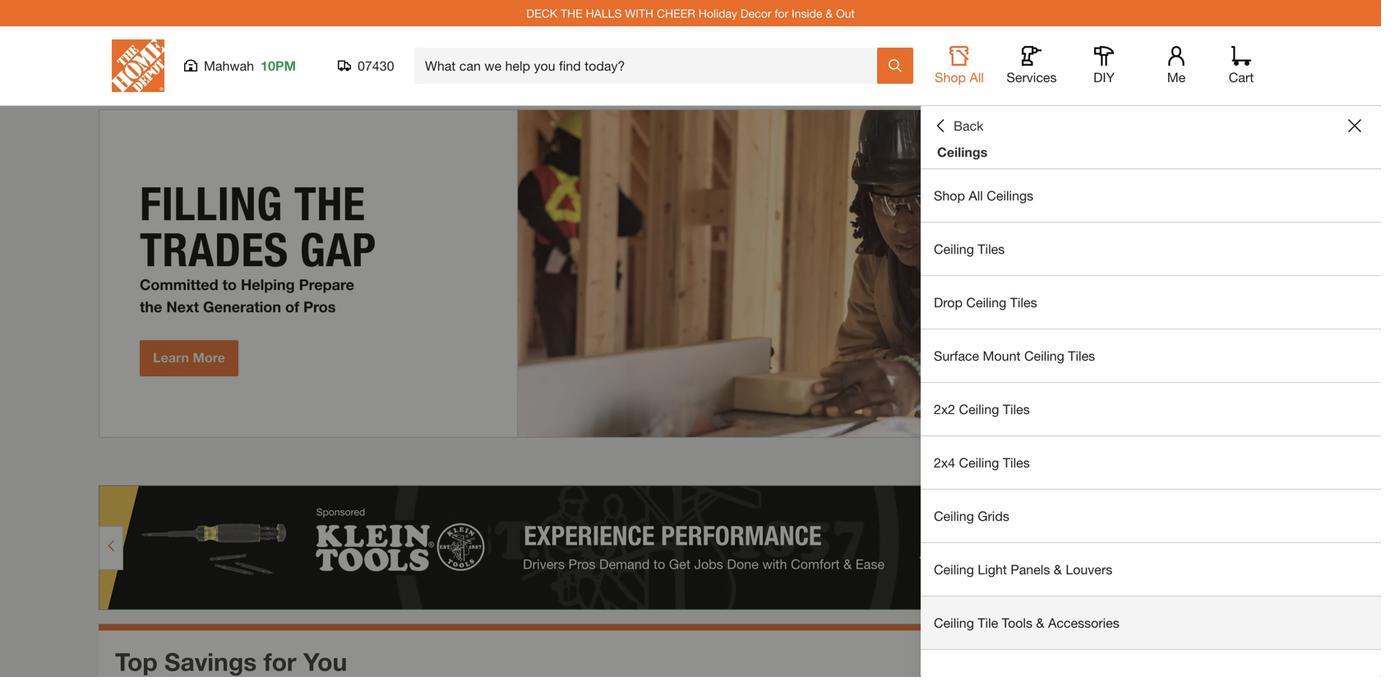 Task type: describe. For each thing, give the bounding box(es) containing it.
all for shop all ceilings
[[969, 188, 983, 204]]

ceiling grids
[[934, 509, 1010, 524]]

mount
[[983, 348, 1021, 364]]

ceiling right 2x2
[[959, 402, 999, 417]]

savings
[[164, 647, 257, 677]]

services button
[[1006, 46, 1058, 86]]

What can we help you find today? search field
[[425, 49, 877, 83]]

2x2 ceiling tiles
[[934, 402, 1030, 417]]

10pm
[[261, 58, 296, 74]]

grids
[[978, 509, 1010, 524]]

ceiling right mount
[[1024, 348, 1065, 364]]

deck the halls with cheer holiday decor for inside & out link
[[526, 6, 855, 20]]

light
[[978, 562, 1007, 578]]

ceiling light panels & louvers link
[[921, 544, 1381, 596]]

2x4 ceiling tiles link
[[921, 437, 1381, 489]]

out
[[836, 6, 855, 20]]

tiles right mount
[[1068, 348, 1095, 364]]

2x4
[[934, 455, 956, 471]]

menu containing shop all ceilings
[[921, 169, 1381, 650]]

panels
[[1011, 562, 1050, 578]]

diy button
[[1078, 46, 1131, 86]]

feedback link image
[[1359, 278, 1381, 367]]

tiles for 2x2 ceiling tiles
[[1003, 402, 1030, 417]]

cart link
[[1224, 46, 1260, 86]]

ceiling tile tools & accessories link
[[921, 597, 1381, 650]]

shop all ceilings link
[[921, 169, 1381, 222]]

services
[[1007, 69, 1057, 85]]

deck
[[526, 6, 558, 20]]

tile
[[978, 615, 998, 631]]

inside
[[792, 6, 823, 20]]

0 vertical spatial ceilings
[[937, 144, 988, 160]]

top
[[115, 647, 158, 677]]

tiles for 2x4 ceiling tiles
[[1003, 455, 1030, 471]]

& for ceiling tile tools & accessories
[[1036, 615, 1045, 631]]

deck the halls with cheer holiday decor for inside & out
[[526, 6, 855, 20]]

ceiling grids link
[[921, 490, 1381, 543]]

mahwah
[[204, 58, 254, 74]]

back button
[[934, 118, 984, 134]]

drop
[[934, 295, 963, 310]]

ceiling left 'grids'
[[934, 509, 974, 524]]

2x2
[[934, 402, 956, 417]]

decor
[[741, 6, 772, 20]]

tiles up drop ceiling tiles
[[978, 241, 1005, 257]]

ceiling tile tools & accessories
[[934, 615, 1120, 631]]

1 horizontal spatial for
[[775, 6, 789, 20]]

drawer close image
[[1348, 119, 1362, 132]]

2x2 ceiling tiles link
[[921, 383, 1381, 436]]



Task type: locate. For each thing, give the bounding box(es) containing it.
menu
[[921, 169, 1381, 650]]

ceilings down back button
[[937, 144, 988, 160]]

cart
[[1229, 69, 1254, 85]]

shop
[[935, 69, 966, 85], [934, 188, 965, 204]]

& right tools
[[1036, 615, 1045, 631]]

0 vertical spatial shop
[[935, 69, 966, 85]]

0 vertical spatial all
[[970, 69, 984, 85]]

0 vertical spatial for
[[775, 6, 789, 20]]

ceiling inside "link"
[[934, 562, 974, 578]]

all inside button
[[970, 69, 984, 85]]

1 vertical spatial shop
[[934, 188, 965, 204]]

tiles down surface mount ceiling tiles at the bottom
[[1003, 402, 1030, 417]]

all for shop all
[[970, 69, 984, 85]]

shop up "ceiling tiles"
[[934, 188, 965, 204]]

ceilings up "ceiling tiles"
[[987, 188, 1034, 204]]

0 horizontal spatial for
[[264, 647, 296, 677]]

all up "ceiling tiles"
[[969, 188, 983, 204]]

holiday
[[699, 6, 737, 20]]

1 horizontal spatial &
[[1036, 615, 1045, 631]]

tools
[[1002, 615, 1033, 631]]

the home depot logo image
[[112, 39, 164, 92]]

shop all ceilings
[[934, 188, 1034, 204]]

0 horizontal spatial &
[[826, 6, 833, 20]]

& inside "link"
[[1054, 562, 1062, 578]]

1 vertical spatial ceilings
[[987, 188, 1034, 204]]

image for filling the trades gap committed to helping prepare  the next generation of pros image
[[99, 109, 1283, 438]]

ceiling up the drop
[[934, 241, 974, 257]]

me button
[[1150, 46, 1203, 86]]

tiles up 'grids'
[[1003, 455, 1030, 471]]

diy
[[1094, 69, 1115, 85]]

for
[[775, 6, 789, 20], [264, 647, 296, 677]]

with
[[625, 6, 654, 20]]

& for ceiling light panels & louvers
[[1054, 562, 1062, 578]]

ceiling right the drop
[[966, 295, 1007, 310]]

back
[[954, 118, 984, 134]]

tiles for drop ceiling tiles
[[1010, 295, 1037, 310]]

for left you
[[264, 647, 296, 677]]

accessories
[[1048, 615, 1120, 631]]

ceiling left light at the right bottom of the page
[[934, 562, 974, 578]]

& left out
[[826, 6, 833, 20]]

tiles up surface mount ceiling tiles at the bottom
[[1010, 295, 1037, 310]]

you
[[303, 647, 347, 677]]

shop up back button
[[935, 69, 966, 85]]

&
[[826, 6, 833, 20], [1054, 562, 1062, 578], [1036, 615, 1045, 631]]

surface mount ceiling tiles
[[934, 348, 1095, 364]]

1 vertical spatial for
[[264, 647, 296, 677]]

tiles
[[978, 241, 1005, 257], [1010, 295, 1037, 310], [1068, 348, 1095, 364], [1003, 402, 1030, 417], [1003, 455, 1030, 471]]

halls
[[586, 6, 622, 20]]

top savings for you
[[115, 647, 347, 677]]

surface
[[934, 348, 979, 364]]

all
[[970, 69, 984, 85], [969, 188, 983, 204]]

shop for shop all ceilings
[[934, 188, 965, 204]]

cheer
[[657, 6, 695, 20]]

2x4 ceiling tiles
[[934, 455, 1030, 471]]

2 vertical spatial &
[[1036, 615, 1045, 631]]

1 vertical spatial all
[[969, 188, 983, 204]]

the
[[561, 6, 583, 20]]

ceilings
[[937, 144, 988, 160], [987, 188, 1034, 204]]

all up back at the right of the page
[[970, 69, 984, 85]]

ceiling light panels & louvers
[[934, 562, 1113, 578]]

ceiling tiles link
[[921, 223, 1381, 275]]

0 vertical spatial &
[[826, 6, 833, 20]]

louvers
[[1066, 562, 1113, 578]]

ceiling right "2x4"
[[959, 455, 999, 471]]

shop all
[[935, 69, 984, 85]]

for left inside
[[775, 6, 789, 20]]

shop inside button
[[935, 69, 966, 85]]

ceiling left "tile"
[[934, 615, 974, 631]]

me
[[1167, 69, 1186, 85]]

drop ceiling tiles link
[[921, 276, 1381, 329]]

1 vertical spatial &
[[1054, 562, 1062, 578]]

shop all button
[[933, 46, 986, 86]]

ceiling tiles
[[934, 241, 1005, 257]]

07430
[[358, 58, 394, 74]]

surface mount ceiling tiles link
[[921, 330, 1381, 382]]

07430 button
[[338, 58, 395, 74]]

& right panels
[[1054, 562, 1062, 578]]

drop ceiling tiles
[[934, 295, 1037, 310]]

mahwah 10pm
[[204, 58, 296, 74]]

shop for shop all
[[935, 69, 966, 85]]

2 horizontal spatial &
[[1054, 562, 1062, 578]]

ceiling
[[934, 241, 974, 257], [966, 295, 1007, 310], [1024, 348, 1065, 364], [959, 402, 999, 417], [959, 455, 999, 471], [934, 509, 974, 524], [934, 562, 974, 578], [934, 615, 974, 631]]



Task type: vqa. For each thing, say whether or not it's contained in the screenshot.
the leftmost the for
yes



